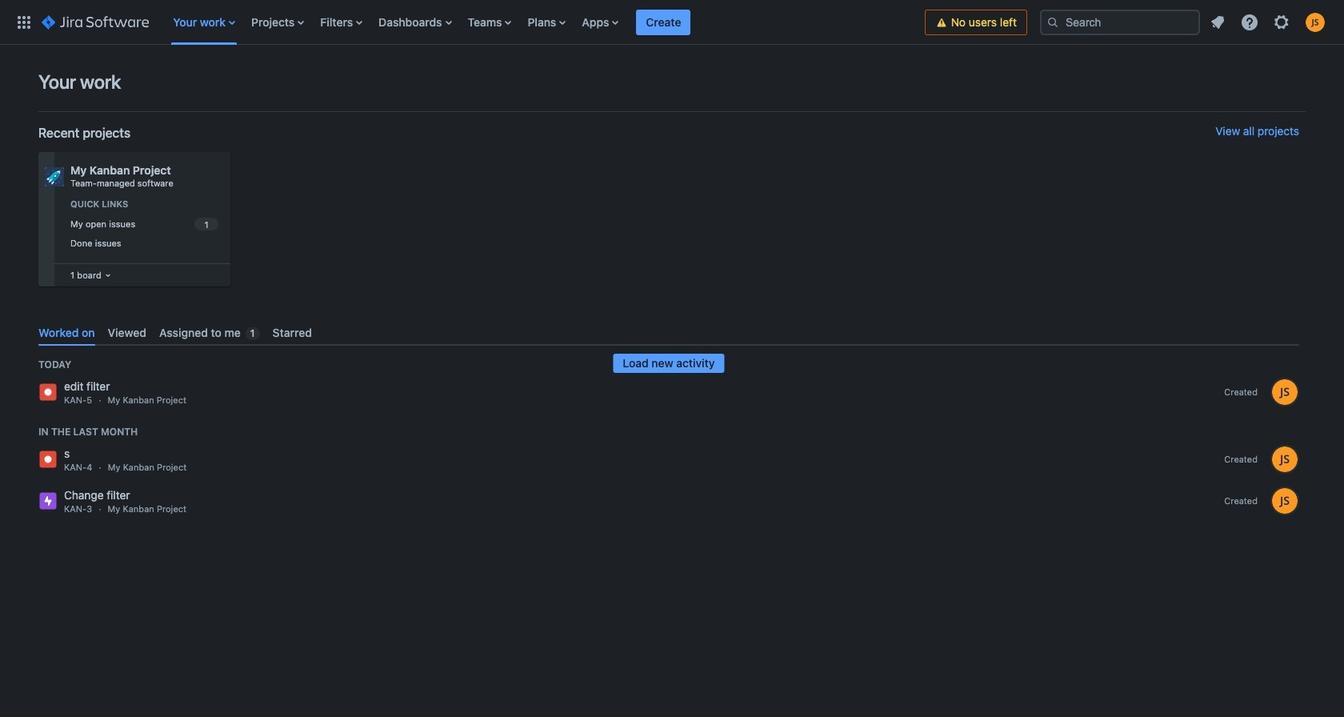Task type: describe. For each thing, give the bounding box(es) containing it.
0 horizontal spatial list
[[165, 0, 925, 44]]

board image
[[101, 269, 114, 282]]

notifications image
[[1209, 12, 1228, 32]]

settings image
[[1273, 12, 1292, 32]]

your profile and settings image
[[1307, 12, 1326, 32]]

primary element
[[10, 0, 925, 44]]

search image
[[1047, 16, 1060, 28]]



Task type: vqa. For each thing, say whether or not it's contained in the screenshot.
Jira Software image
yes



Task type: locate. For each thing, give the bounding box(es) containing it.
None search field
[[1041, 9, 1201, 35]]

list
[[165, 0, 925, 44], [1204, 8, 1335, 36]]

Search field
[[1041, 9, 1201, 35]]

list item
[[637, 0, 691, 44]]

jira software image
[[42, 12, 149, 32], [42, 12, 149, 32]]

1 horizontal spatial list
[[1204, 8, 1335, 36]]

tab list
[[32, 319, 1307, 346]]

banner
[[0, 0, 1345, 45]]

help image
[[1241, 12, 1260, 32]]

appswitcher icon image
[[14, 12, 34, 32]]



